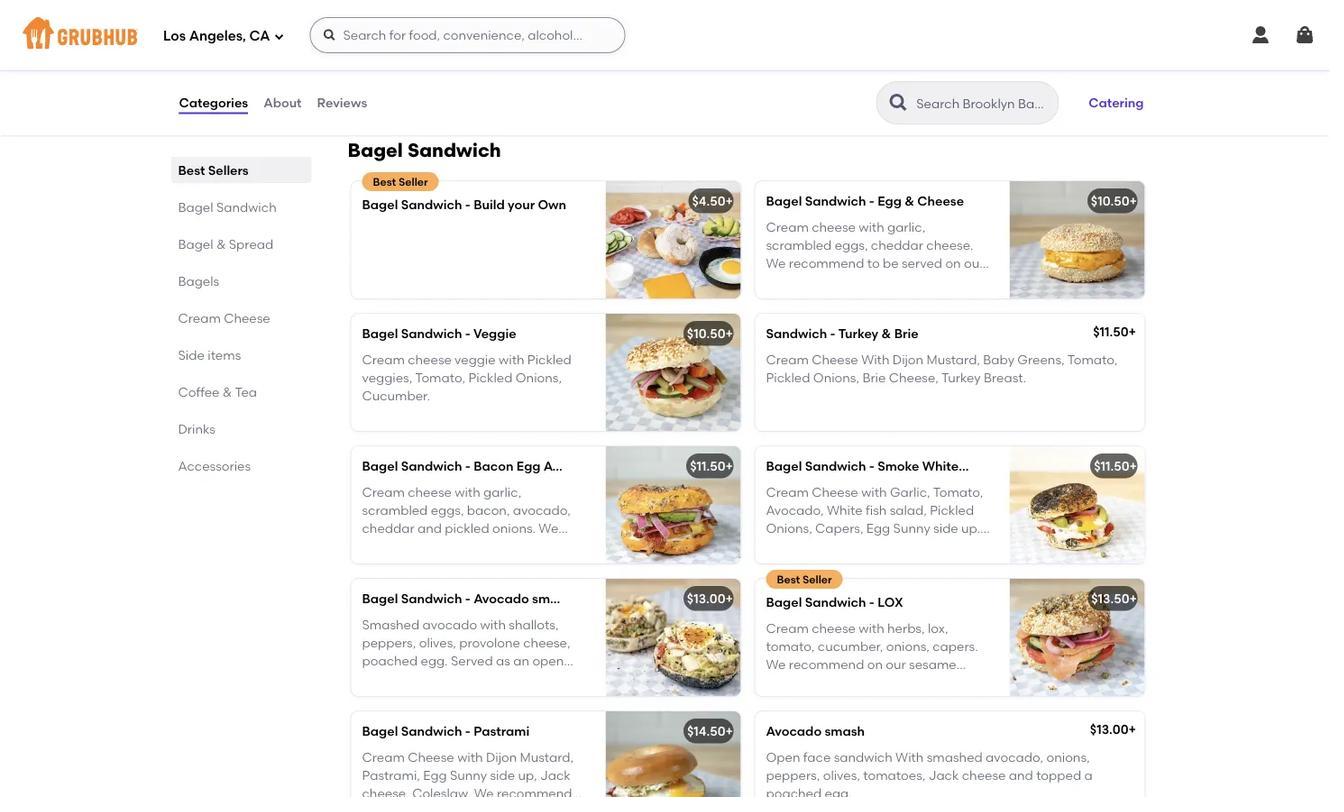 Task type: vqa. For each thing, say whether or not it's contained in the screenshot.
the leftmost Grubhub
no



Task type: locate. For each thing, give the bounding box(es) containing it.
0 horizontal spatial to
[[559, 672, 571, 687]]

brie up "cheese,"
[[894, 326, 919, 342]]

$11.50 for bagel sandwich - smoke white fish salad
[[1094, 459, 1130, 474]]

svg image
[[1250, 24, 1272, 46], [1294, 24, 1316, 46], [274, 31, 284, 42]]

1 vertical spatial peppers,
[[766, 768, 820, 783]]

face down "avocado smash" at the bottom
[[803, 749, 831, 765]]

as
[[496, 653, 510, 669]]

dijon for with
[[893, 352, 924, 367]]

0 vertical spatial $10.50
[[1091, 194, 1130, 209]]

cheese, inside cream cheese with dijon mustard, pastrami, egg sunny side up, jack cheese, coleslaw. we recomme
[[362, 786, 409, 797]]

we inside cream cheese with dijon mustard, pastrami, egg sunny side up, jack cheese, coleslaw. we recomme
[[474, 786, 494, 797]]

plain
[[409, 690, 440, 705]]

&
[[905, 194, 914, 209], [216, 236, 226, 252], [882, 326, 891, 342], [223, 384, 232, 399], [602, 459, 612, 474]]

1 vertical spatial side
[[490, 768, 515, 783]]

with left 2
[[392, 69, 417, 84]]

reviews
[[317, 95, 367, 110]]

peppers, down open
[[766, 768, 820, 783]]

cream
[[766, 219, 809, 234], [178, 310, 221, 326], [362, 352, 405, 367], [766, 352, 809, 367], [766, 484, 809, 500], [766, 620, 809, 636], [362, 749, 405, 765]]

1 vertical spatial $10.50 +
[[687, 326, 733, 342]]

cheese for bagel sandwich -  egg & cheese
[[812, 219, 856, 234]]

bagel. inside smashed avocado with shallots, peppers, olives, provolone cheese, poached egg. served as an open face sandwich. we recommend to use our plain bagel.
[[443, 690, 481, 705]]

egg. up sandwich.
[[421, 653, 448, 669]]

1 vertical spatial mustard,
[[520, 749, 574, 765]]

tomato, right greens,
[[1068, 352, 1118, 367]]

cream inside cream cheese with dijon mustard, baby greens, tomato, pickled onions, brie cheese, turkey breast.
[[766, 352, 809, 367]]

1 vertical spatial seller
[[803, 573, 832, 586]]

1 horizontal spatial to
[[867, 256, 880, 271]]

side items
[[178, 347, 241, 363]]

0 horizontal spatial with
[[861, 352, 890, 367]]

sandwich left the build
[[401, 197, 462, 213]]

peppers, down smashed
[[362, 635, 416, 650]]

recommend inside cream cheese with garlic, tomato, avocado, white fish salad, pickled onions, capers, egg sunny side up. we recommend in our everything bagel
[[789, 539, 864, 555]]

peppers,
[[362, 635, 416, 650], [766, 768, 820, 783]]

cream up veggies,
[[362, 352, 405, 367]]

2 horizontal spatial best
[[777, 573, 800, 586]]

peppers, inside smashed avocado with shallots, peppers, olives, provolone cheese, poached egg. served as an open face sandwich. we recommend to use our plain bagel.
[[362, 635, 416, 650]]

0 horizontal spatial white
[[827, 503, 863, 518]]

best for best seller
[[777, 573, 800, 586]]

1 vertical spatial dijon
[[486, 749, 517, 765]]

1 horizontal spatial bagel.
[[766, 675, 805, 691]]

cream up pastrami,
[[362, 749, 405, 765]]

1 vertical spatial smash
[[825, 724, 865, 739]]

$4.50 +
[[692, 194, 733, 209]]

1 vertical spatial onions,
[[1047, 749, 1090, 765]]

0 horizontal spatial onions,
[[516, 370, 562, 385]]

on down cucumber,
[[867, 657, 883, 672]]

served
[[902, 256, 942, 271]]

with for avocado
[[480, 617, 506, 632]]

2 horizontal spatial tomato,
[[1068, 352, 1118, 367]]

with up cucumber,
[[859, 620, 884, 636]]

seller
[[399, 175, 428, 188], [803, 573, 832, 586]]

0 horizontal spatial egg.
[[421, 653, 448, 669]]

$10.50 for cream cheese with garlic, scrambled eggs, cheddar cheese. we recommend to be served on our everything bagel
[[1091, 194, 1130, 209]]

with up fish
[[861, 484, 887, 500]]

recommend inside cream cheese with herbs, lox, tomato, cucumber, onions, capers. we recommend on our sesame bagel.
[[789, 657, 864, 672]]

recommend down eggs,
[[789, 256, 864, 271]]

2 horizontal spatial avocado
[[766, 724, 822, 739]]

cheese inside cream cheese with dijon mustard, baby greens, tomato, pickled onions, brie cheese, turkey breast.
[[812, 352, 858, 367]]

best inside best sellers tab
[[178, 162, 205, 178]]

cream inside cream cheese veggie with pickled veggies, tomato, pickled onions, cucumber.
[[362, 352, 405, 367]]

0 horizontal spatial on
[[867, 657, 883, 672]]

poached inside smashed avocado with shallots, peppers, olives, provolone cheese, poached egg. served as an open face sandwich. we recommend to use our plain bagel.
[[362, 653, 418, 669]]

egg up garlic,
[[878, 194, 902, 209]]

pickled down 'veggie'
[[468, 370, 513, 385]]

espresso
[[481, 69, 534, 84]]

cheese inside cream cheese veggie with pickled veggies, tomato, pickled onions, cucumber.
[[408, 352, 452, 367]]

catering
[[1089, 95, 1144, 110]]

cheese for sandwich - turkey & brie
[[812, 352, 858, 367]]

bagel sandwich - build your own image
[[606, 181, 741, 299]]

0 vertical spatial peppers,
[[362, 635, 416, 650]]

0 horizontal spatial side
[[490, 768, 515, 783]]

dijon inside cream cheese with dijon mustard, pastrami, egg sunny side up, jack cheese, coleslaw. we recomme
[[486, 749, 517, 765]]

cream up tomato,
[[766, 620, 809, 636]]

bagel sandwich - pastrami image
[[606, 712, 741, 797]]

we down tomato,
[[766, 657, 786, 672]]

bagel sandwich -  egg & cheese
[[766, 194, 964, 209]]

1 horizontal spatial jack
[[929, 768, 959, 783]]

cream for cream cheese veggie with pickled veggies, tomato, pickled onions, cucumber.
[[362, 352, 405, 367]]

onions,
[[886, 639, 930, 654], [1047, 749, 1090, 765]]

0 vertical spatial tomato,
[[1068, 352, 1118, 367]]

+
[[726, 194, 733, 209], [1130, 194, 1137, 209], [1129, 324, 1136, 340], [726, 326, 733, 342], [726, 459, 733, 474], [1130, 459, 1137, 474], [726, 591, 733, 607], [1130, 591, 1137, 607], [1129, 722, 1136, 737], [726, 724, 733, 739]]

tea
[[235, 384, 257, 399]]

0 horizontal spatial bagel
[[766, 558, 801, 573]]

Search for food, convenience, alcohol... search field
[[310, 17, 625, 53]]

jack
[[540, 768, 571, 783], [929, 768, 959, 783]]

of
[[465, 69, 478, 84]]

$11.50 + for bagel sandwich - smoke white fish salad
[[1094, 459, 1137, 474]]

1 vertical spatial brie
[[862, 370, 886, 385]]

2 jack from the left
[[929, 768, 959, 783]]

to down open
[[559, 672, 571, 687]]

smash up sandwich
[[825, 724, 865, 739]]

we right coleslaw.
[[474, 786, 494, 797]]

turkey left breast. at the top
[[942, 370, 981, 385]]

dijon
[[893, 352, 924, 367], [486, 749, 517, 765]]

latte
[[360, 43, 393, 59]]

1 vertical spatial with
[[896, 749, 924, 765]]

egg. inside smashed avocado with shallots, peppers, olives, provolone cheese, poached egg. served as an open face sandwich. we recommend to use our plain bagel.
[[421, 653, 448, 669]]

mustard, inside cream cheese with dijon mustard, baby greens, tomato, pickled onions, brie cheese, turkey breast.
[[927, 352, 980, 367]]

cheese down bagel sandwich - pastrami
[[408, 749, 454, 765]]

cream down sandwich - turkey & brie
[[766, 352, 809, 367]]

with for egg
[[859, 219, 884, 234]]

cheese inside cream cheese with dijon mustard, pastrami, egg sunny side up, jack cheese, coleslaw. we recomme
[[408, 749, 454, 765]]

0 horizontal spatial $13.00
[[687, 591, 726, 607]]

we up everything
[[766, 256, 786, 271]]

cheese down sandwich - turkey & brie
[[812, 352, 858, 367]]

best inside 'best seller bagel sandwich - build your own'
[[373, 175, 396, 188]]

bagel
[[834, 274, 869, 289], [766, 558, 801, 573]]

cheese.
[[926, 237, 974, 253]]

2 vertical spatial tomato,
[[933, 484, 983, 500]]

1 vertical spatial tomato,
[[415, 370, 465, 385]]

veggies,
[[362, 370, 412, 385]]

0 horizontal spatial jack
[[540, 768, 571, 783]]

egg down fish
[[867, 521, 890, 536]]

tomato,
[[1068, 352, 1118, 367], [415, 370, 465, 385], [933, 484, 983, 500]]

1 vertical spatial sunny
[[450, 768, 487, 783]]

sandwich left bacon
[[401, 459, 462, 474]]

search icon image
[[888, 92, 909, 114]]

with for lox
[[859, 620, 884, 636]]

0 horizontal spatial face
[[362, 672, 390, 687]]

bagel. right plain
[[443, 690, 481, 705]]

we inside cream cheese with herbs, lox, tomato, cucumber, onions, capers. we recommend on our sesame bagel.
[[766, 657, 786, 672]]

olives, down sandwich
[[823, 768, 860, 783]]

cheese inside cream cheese with garlic, scrambled eggs, cheddar cheese. we recommend to be served on our everything bagel
[[812, 219, 856, 234]]

cream up scrambled
[[766, 219, 809, 234]]

jack inside cream cheese with dijon mustard, pastrami, egg sunny side up, jack cheese, coleslaw. we recomme
[[540, 768, 571, 783]]

smashed
[[362, 617, 420, 632]]

0 horizontal spatial $10.50
[[687, 326, 726, 342]]

breast.
[[984, 370, 1026, 385]]

0 vertical spatial olives,
[[419, 635, 456, 650]]

1 horizontal spatial on
[[945, 256, 961, 271]]

bagel sandwich - smoke white fish salad
[[766, 459, 1024, 474]]

0 vertical spatial side
[[933, 521, 958, 536]]

tomato, down 'veggie'
[[415, 370, 465, 385]]

0 horizontal spatial tomato,
[[415, 370, 465, 385]]

poached inside open face sandwich  with smashed avocado, onions, peppers, olives, tomatoes, jack cheese and topped a poached egg.
[[766, 786, 822, 797]]

$11.50 for bagel sandwich - bacon egg avocado & cheese
[[690, 459, 726, 474]]

avocado up shallots,
[[474, 591, 529, 607]]

main navigation navigation
[[0, 0, 1330, 70]]

cream for cream cheese with dijon mustard, baby greens, tomato, pickled onions, brie cheese, turkey breast.
[[766, 352, 809, 367]]

our inside cream cheese with herbs, lox, tomato, cucumber, onions, capers. we recommend on our sesame bagel.
[[886, 657, 906, 672]]

cheese for bagel sandwich - veggie
[[408, 352, 452, 367]]

cream cheese with herbs, lox, tomato, cucumber, onions, capers. we recommend on our sesame bagel.
[[766, 620, 978, 691]]

1 horizontal spatial poached
[[766, 786, 822, 797]]

on inside cream cheese with garlic, scrambled eggs, cheddar cheese. we recommend to be served on our everything bagel
[[945, 256, 961, 271]]

olives, inside open face sandwich  with smashed avocado, onions, peppers, olives, tomatoes, jack cheese and topped a poached egg.
[[823, 768, 860, 783]]

onions, down sandwich - turkey & brie
[[813, 370, 859, 385]]

sandwich up spread on the left of page
[[216, 199, 277, 215]]

1 horizontal spatial sunny
[[893, 521, 930, 536]]

bagel inside cream cheese with garlic, scrambled eggs, cheddar cheese. we recommend to be served on our everything bagel
[[834, 274, 869, 289]]

cheese inside cream cheese with garlic, tomato, avocado, white fish salad, pickled onions, capers, egg sunny side up. we recommend in our everything bagel
[[812, 484, 858, 500]]

your
[[508, 197, 535, 213]]

bagel up best seller
[[766, 558, 801, 573]]

pickled right 'veggie'
[[527, 352, 572, 367]]

0 vertical spatial bagel sandwich
[[348, 139, 501, 162]]

tomato, down fish
[[933, 484, 983, 500]]

1 horizontal spatial mustard,
[[927, 352, 980, 367]]

1 vertical spatial face
[[803, 749, 831, 765]]

0 horizontal spatial peppers,
[[362, 635, 416, 650]]

- left pastrami at left
[[465, 724, 471, 739]]

egg
[[878, 194, 902, 209], [517, 459, 541, 474], [867, 521, 890, 536], [423, 768, 447, 783]]

side
[[178, 347, 205, 363]]

bagel sandwich - veggie image
[[606, 314, 741, 431]]

an
[[513, 653, 529, 669]]

jack inside open face sandwich  with smashed avocado, onions, peppers, olives, tomatoes, jack cheese and topped a poached egg.
[[929, 768, 959, 783]]

greens,
[[1018, 352, 1065, 367]]

olives, inside smashed avocado with shallots, peppers, olives, provolone cheese, poached egg. served as an open face sandwich. we recommend to use our plain bagel.
[[419, 635, 456, 650]]

1 horizontal spatial side
[[933, 521, 958, 536]]

cream inside cream cheese with dijon mustard, pastrami, egg sunny side up, jack cheese, coleslaw. we recomme
[[362, 749, 405, 765]]

recommend down an
[[480, 672, 556, 687]]

$14.50
[[687, 724, 726, 739]]

bagel sandwich - pastrami
[[362, 724, 530, 739]]

poached down smashed
[[362, 653, 418, 669]]

side up everything
[[933, 521, 958, 536]]

dijon down pastrami at left
[[486, 749, 517, 765]]

0 vertical spatial egg.
[[421, 653, 448, 669]]

0 vertical spatial poached
[[362, 653, 418, 669]]

our inside smashed avocado with shallots, peppers, olives, provolone cheese, poached egg. served as an open face sandwich. we recommend to use our plain bagel.
[[386, 690, 406, 705]]

2 horizontal spatial onions,
[[813, 370, 859, 385]]

- up cheddar
[[869, 194, 875, 209]]

0 horizontal spatial olives,
[[419, 635, 456, 650]]

0 horizontal spatial $13.00 +
[[687, 591, 733, 607]]

poached down open
[[766, 786, 822, 797]]

cream up avocado,
[[766, 484, 809, 500]]

los angeles, ca
[[163, 28, 270, 44]]

we down avocado,
[[766, 539, 786, 555]]

1 horizontal spatial egg.
[[825, 786, 852, 797]]

poached
[[362, 653, 418, 669], [766, 786, 822, 797]]

1 vertical spatial $10.50
[[687, 326, 726, 342]]

0 vertical spatial onions,
[[886, 639, 930, 654]]

bagel sandwich - bacon egg avocado & cheese image
[[606, 447, 741, 564]]

svg image
[[322, 28, 337, 42]]

smash
[[532, 591, 572, 607], [825, 724, 865, 739]]

cheddar
[[871, 237, 923, 253]]

bagel sandwich -  egg & cheese image
[[1010, 181, 1145, 299]]

to
[[867, 256, 880, 271], [559, 672, 571, 687]]

0 vertical spatial mustard,
[[927, 352, 980, 367]]

on inside cream cheese with herbs, lox, tomato, cucumber, onions, capers. we recommend on our sesame bagel.
[[867, 657, 883, 672]]

cheese up "capers,"
[[812, 484, 858, 500]]

- inside 'best seller bagel sandwich - build your own'
[[465, 197, 471, 213]]

with
[[392, 69, 417, 84], [859, 219, 884, 234], [499, 352, 524, 367], [861, 484, 887, 500], [480, 617, 506, 632], [859, 620, 884, 636], [457, 749, 483, 765]]

lox,
[[928, 620, 948, 636]]

0 horizontal spatial cheese,
[[362, 786, 409, 797]]

sunny down salad,
[[893, 521, 930, 536]]

dijon for with
[[486, 749, 517, 765]]

bagel inside 'tab'
[[178, 236, 213, 252]]

seller for best seller
[[803, 573, 832, 586]]

$11.50 +
[[1093, 324, 1136, 340], [690, 459, 733, 474], [1094, 459, 1137, 474]]

face up use
[[362, 672, 390, 687]]

best sellers
[[178, 162, 249, 178]]

bagel sandwich
[[348, 139, 501, 162], [178, 199, 277, 215]]

catering button
[[1081, 83, 1152, 123]]

pickled up 'up.'
[[930, 503, 974, 518]]

sunny inside cream cheese with dijon mustard, pastrami, egg sunny side up, jack cheese, coleslaw. we recomme
[[450, 768, 487, 783]]

0 horizontal spatial bagel.
[[443, 690, 481, 705]]

$13.00
[[687, 591, 726, 607], [1090, 722, 1129, 737]]

mustard, inside cream cheese with dijon mustard, pastrami, egg sunny side up, jack cheese, coleslaw. we recomme
[[520, 749, 574, 765]]

turkey down cream cheese with garlic, scrambled eggs, cheddar cheese. we recommend to be served on our everything bagel
[[838, 326, 879, 342]]

with down bagel sandwich - pastrami
[[457, 749, 483, 765]]

with inside cream cheese with garlic, scrambled eggs, cheddar cheese. we recommend to be served on our everything bagel
[[859, 219, 884, 234]]

- left the build
[[465, 197, 471, 213]]

1 horizontal spatial tomato,
[[933, 484, 983, 500]]

0 vertical spatial white
[[922, 459, 959, 474]]

avocado
[[544, 459, 599, 474], [474, 591, 529, 607], [766, 724, 822, 739]]

dijon up "cheese,"
[[893, 352, 924, 367]]

our inside cream cheese with garlic, scrambled eggs, cheddar cheese. we recommend to be served on our everything bagel
[[964, 256, 984, 271]]

1 horizontal spatial cheese,
[[523, 635, 570, 650]]

0 horizontal spatial best
[[178, 162, 205, 178]]

with inside smashed avocado with shallots, peppers, olives, provolone cheese, poached egg. served as an open face sandwich. we recommend to use our plain bagel.
[[480, 617, 506, 632]]

onions, down avocado,
[[766, 521, 812, 536]]

cream for cream cheese with garlic, scrambled eggs, cheddar cheese. we recommend to be served on our everything bagel
[[766, 219, 809, 234]]

to left be
[[867, 256, 880, 271]]

egg inside cream cheese with garlic, tomato, avocado, white fish salad, pickled onions, capers, egg sunny side up. we recommend in our everything bagel
[[867, 521, 890, 536]]

0 vertical spatial sunny
[[893, 521, 930, 536]]

1 horizontal spatial face
[[803, 749, 831, 765]]

with inside cream cheese with herbs, lox, tomato, cucumber, onions, capers. we recommend on our sesame bagel.
[[859, 620, 884, 636]]

1 horizontal spatial dijon
[[893, 352, 924, 367]]

0 vertical spatial smash
[[532, 591, 572, 607]]

white inside cream cheese with garlic, tomato, avocado, white fish salad, pickled onions, capers, egg sunny side up. we recommend in our everything bagel
[[827, 503, 863, 518]]

cream cheese with garlic, tomato, avocado, white fish salad, pickled onions, capers, egg sunny side up. we recommend in our everything bagel
[[766, 484, 983, 573]]

0 horizontal spatial avocado
[[474, 591, 529, 607]]

face
[[362, 672, 390, 687], [803, 749, 831, 765]]

items
[[208, 347, 241, 363]]

recommend inside cream cheese with garlic, scrambled eggs, cheddar cheese. we recommend to be served on our everything bagel
[[789, 256, 864, 271]]

avocado,
[[986, 749, 1044, 765]]

onions,
[[516, 370, 562, 385], [813, 370, 859, 385], [766, 521, 812, 536]]

olives,
[[419, 635, 456, 650], [823, 768, 860, 783]]

sandwich inside 'best seller bagel sandwich - build your own'
[[401, 197, 462, 213]]

0 vertical spatial bagel
[[834, 274, 869, 289]]

bagel sandwich up 'best seller bagel sandwich - build your own'
[[348, 139, 501, 162]]

we inside cream cheese with garlic, scrambled eggs, cheddar cheese. we recommend to be served on our everything bagel
[[766, 256, 786, 271]]

seller inside 'best seller bagel sandwich - build your own'
[[399, 175, 428, 188]]

mustard, up "cheese,"
[[927, 352, 980, 367]]

with down "veggie"
[[499, 352, 524, 367]]

bagel. down tomato,
[[766, 675, 805, 691]]

- left bacon
[[465, 459, 471, 474]]

brie left "cheese,"
[[862, 370, 886, 385]]

sunny up coleslaw.
[[450, 768, 487, 783]]

1 horizontal spatial $10.50 +
[[1091, 194, 1137, 209]]

cheese,
[[889, 370, 939, 385]]

our down cheese.
[[964, 256, 984, 271]]

- left smoke
[[869, 459, 875, 474]]

1 vertical spatial to
[[559, 672, 571, 687]]

cream down the 'bagels'
[[178, 310, 221, 326]]

cheese inside cream cheese with herbs, lox, tomato, cucumber, onions, capers. we recommend on our sesame bagel.
[[812, 620, 856, 636]]

with inside cream cheese with dijon mustard, baby greens, tomato, pickled onions, brie cheese, turkey breast.
[[861, 352, 890, 367]]

pickled down sandwich - turkey & brie
[[766, 370, 810, 385]]

cheese for bagel sandwich - pastrami
[[408, 749, 454, 765]]

cream inside cream cheese with garlic, tomato, avocado, white fish salad, pickled onions, capers, egg sunny side up. we recommend in our everything bagel
[[766, 484, 809, 500]]

on
[[945, 256, 961, 271], [867, 657, 883, 672]]

egg. down sandwich
[[825, 786, 852, 797]]

egg. inside open face sandwich  with smashed avocado, onions, peppers, olives, tomatoes, jack cheese and topped a poached egg.
[[825, 786, 852, 797]]

onions, down herbs,
[[886, 639, 930, 654]]

1 horizontal spatial avocado
[[544, 459, 599, 474]]

los
[[163, 28, 186, 44]]

sesame
[[909, 657, 957, 672]]

recommend down "capers,"
[[789, 539, 864, 555]]

best
[[178, 162, 205, 178], [373, 175, 396, 188], [777, 573, 800, 586]]

0 horizontal spatial $10.50 +
[[687, 326, 733, 342]]

face inside smashed avocado with shallots, peppers, olives, provolone cheese, poached egg. served as an open face sandwich. we recommend to use our plain bagel.
[[362, 672, 390, 687]]

our right use
[[386, 690, 406, 705]]

avocado right bacon
[[544, 459, 599, 474]]

0 vertical spatial with
[[861, 352, 890, 367]]

bacon
[[474, 459, 514, 474]]

onions, inside cream cheese with garlic, tomato, avocado, white fish salad, pickled onions, capers, egg sunny side up. we recommend in our everything bagel
[[766, 521, 812, 536]]

salad,
[[890, 503, 927, 518]]

- left lox
[[869, 595, 875, 610]]

recommend down cucumber,
[[789, 657, 864, 672]]

1 vertical spatial turkey
[[942, 370, 981, 385]]

1 horizontal spatial onions,
[[1047, 749, 1090, 765]]

0 vertical spatial on
[[945, 256, 961, 271]]

avocado up open
[[766, 724, 822, 739]]

with
[[861, 352, 890, 367], [896, 749, 924, 765]]

1 horizontal spatial olives,
[[823, 768, 860, 783]]

- up 'veggie'
[[465, 326, 471, 342]]

spread
[[229, 236, 273, 252]]

1 horizontal spatial seller
[[803, 573, 832, 586]]

with inside cream cheese with dijon mustard, pastrami, egg sunny side up, jack cheese, coleslaw. we recomme
[[457, 749, 483, 765]]

0 horizontal spatial mustard,
[[520, 749, 574, 765]]

1 vertical spatial on
[[867, 657, 883, 672]]

our left sesame
[[886, 657, 906, 672]]

pickled inside cream cheese with dijon mustard, baby greens, tomato, pickled onions, brie cheese, turkey breast.
[[766, 370, 810, 385]]

white left fish
[[922, 459, 959, 474]]

we inside cream cheese with garlic, tomato, avocado, white fish salad, pickled onions, capers, egg sunny side up. we recommend in our everything bagel
[[766, 539, 786, 555]]

1 horizontal spatial bagel
[[834, 274, 869, 289]]

peppers, inside open face sandwich  with smashed avocado, onions, peppers, olives, tomatoes, jack cheese and topped a poached egg.
[[766, 768, 820, 783]]

0 vertical spatial face
[[362, 672, 390, 687]]

1 vertical spatial bagel
[[766, 558, 801, 573]]

onions, inside cream cheese with herbs, lox, tomato, cucumber, onions, capers. we recommend on our sesame bagel.
[[886, 639, 930, 654]]

bagel down eggs,
[[834, 274, 869, 289]]

1 jack from the left
[[540, 768, 571, 783]]

0 horizontal spatial bagel sandwich
[[178, 199, 277, 215]]

best seller bagel sandwich - build your own
[[362, 175, 566, 213]]

cream inside cream cheese with herbs, lox, tomato, cucumber, onions, capers. we recommend on our sesame bagel.
[[766, 620, 809, 636]]

smash up shallots,
[[532, 591, 572, 607]]

0 vertical spatial seller
[[399, 175, 428, 188]]

bagel sandwich inside bagel sandwich tab
[[178, 199, 277, 215]]

we inside smashed avocado with shallots, peppers, olives, provolone cheese, poached egg. served as an open face sandwich. we recommend to use our plain bagel.
[[457, 672, 477, 687]]

sandwich
[[834, 749, 893, 765]]

cheese inside tab
[[224, 310, 270, 326]]

dijon inside cream cheese with dijon mustard, baby greens, tomato, pickled onions, brie cheese, turkey breast.
[[893, 352, 924, 367]]

1 horizontal spatial $10.50
[[1091, 194, 1130, 209]]

$11.50
[[1093, 324, 1129, 340], [690, 459, 726, 474], [1094, 459, 1130, 474]]

cheese, inside smashed avocado with shallots, peppers, olives, provolone cheese, poached egg. served as an open face sandwich. we recommend to use our plain bagel.
[[523, 635, 570, 650]]

0 horizontal spatial smash
[[532, 591, 572, 607]]

bagel sandwich down 'sellers'
[[178, 199, 277, 215]]

jack down smashed
[[929, 768, 959, 783]]

1 vertical spatial egg.
[[825, 786, 852, 797]]

cream inside cream cheese with garlic, scrambled eggs, cheddar cheese. we recommend to be served on our everything bagel
[[766, 219, 809, 234]]

cream inside cream cheese tab
[[178, 310, 221, 326]]

tomato, inside cream cheese veggie with pickled veggies, tomato, pickled onions, cucumber.
[[415, 370, 465, 385]]

side inside cream cheese with garlic, tomato, avocado, white fish salad, pickled onions, capers, egg sunny side up. we recommend in our everything bagel
[[933, 521, 958, 536]]

olives, down avocado
[[419, 635, 456, 650]]

cheese for bagel sandwich - smoke white fish salad
[[812, 484, 858, 500]]

1 horizontal spatial white
[[922, 459, 959, 474]]

2
[[420, 69, 427, 84]]

drinks tab
[[178, 419, 304, 438]]

- for smoke
[[869, 459, 875, 474]]

sandwich
[[408, 139, 501, 162], [805, 194, 866, 209], [401, 197, 462, 213], [216, 199, 277, 215], [401, 326, 462, 342], [766, 326, 827, 342], [401, 459, 462, 474], [805, 459, 866, 474], [401, 591, 462, 607], [805, 595, 866, 610], [401, 724, 462, 739]]

white up "capers,"
[[827, 503, 863, 518]]

we down the served
[[457, 672, 477, 687]]

with inside cream cheese with garlic, tomato, avocado, white fish salad, pickled onions, capers, egg sunny side up. we recommend in our everything bagel
[[861, 484, 887, 500]]

cheese down bagels tab
[[224, 310, 270, 326]]

1 horizontal spatial turkey
[[942, 370, 981, 385]]

side left up,
[[490, 768, 515, 783]]

onions, down "veggie"
[[516, 370, 562, 385]]

1 horizontal spatial peppers,
[[766, 768, 820, 783]]

with up tomatoes, at bottom right
[[896, 749, 924, 765]]

accessories tab
[[178, 456, 304, 475]]

mustard, up up,
[[520, 749, 574, 765]]

0 vertical spatial cheese,
[[523, 635, 570, 650]]

bagel.
[[766, 675, 805, 691], [443, 690, 481, 705]]

cheese, down pastrami,
[[362, 786, 409, 797]]

-
[[869, 194, 875, 209], [465, 197, 471, 213], [465, 326, 471, 342], [830, 326, 836, 342], [465, 459, 471, 474], [869, 459, 875, 474], [465, 591, 471, 607], [869, 595, 875, 610], [465, 724, 471, 739]]



Task type: describe. For each thing, give the bounding box(es) containing it.
2 vertical spatial avocado
[[766, 724, 822, 739]]

cream cheese
[[178, 310, 270, 326]]

mustard, for bagel sandwich - pastrami
[[520, 749, 574, 765]]

own
[[538, 197, 566, 213]]

angeles,
[[189, 28, 246, 44]]

to inside cream cheese with garlic, scrambled eggs, cheddar cheese. we recommend to be served on our everything bagel
[[867, 256, 880, 271]]

build
[[474, 197, 505, 213]]

sandwich down everything
[[766, 326, 827, 342]]

sandwich inside bagel sandwich tab
[[216, 199, 277, 215]]

smashed
[[927, 749, 983, 765]]

shallots,
[[509, 617, 559, 632]]

everything
[[904, 539, 969, 555]]

bagel inside tab
[[178, 199, 213, 215]]

best sellers tab
[[178, 161, 304, 179]]

cream for cream cheese with herbs, lox, tomato, cucumber, onions, capers. we recommend on our sesame bagel.
[[766, 620, 809, 636]]

with for pastrami
[[457, 749, 483, 765]]

eggs,
[[835, 237, 868, 253]]

cream cheese with dijon mustard, pastrami, egg sunny side up, jack cheese, coleslaw. we recomme
[[362, 749, 574, 797]]

everything
[[766, 274, 831, 289]]

cucumber,
[[818, 639, 883, 654]]

pickled inside cream cheese with garlic, tomato, avocado, white fish salad, pickled onions, capers, egg sunny side up. we recommend in our everything bagel
[[930, 503, 974, 518]]

best for best seller bagel sandwich - build your own
[[373, 175, 396, 188]]

open
[[532, 653, 564, 669]]

a
[[1084, 768, 1093, 783]]

seller for best seller bagel sandwich - build your own
[[399, 175, 428, 188]]

sandwich up avocado
[[401, 591, 462, 607]]

sandwich down plain
[[401, 724, 462, 739]]

cream cheese with garlic, scrambled eggs, cheddar cheese. we recommend to be served on our everything bagel
[[766, 219, 984, 289]]

cream cheese tab
[[178, 308, 304, 327]]

tomato, inside cream cheese with dijon mustard, baby greens, tomato, pickled onions, brie cheese, turkey breast.
[[1068, 352, 1118, 367]]

brie inside cream cheese with dijon mustard, baby greens, tomato, pickled onions, brie cheese, turkey breast.
[[862, 370, 886, 385]]

with inside open face sandwich  with smashed avocado, onions, peppers, olives, tomatoes, jack cheese and topped a poached egg.
[[896, 749, 924, 765]]

smashed avocado with shallots, peppers, olives, provolone cheese, poached egg. served as an open face sandwich. we recommend to use our plain bagel.
[[362, 617, 571, 705]]

- for pastrami
[[465, 724, 471, 739]]

- down everything
[[830, 326, 836, 342]]

sandwich down best seller
[[805, 595, 866, 610]]

& inside tab
[[223, 384, 232, 399]]

Search Brooklyn Bagel Bakery search field
[[915, 95, 1053, 112]]

sandwich up eggs,
[[805, 194, 866, 209]]

0 vertical spatial $13.00 +
[[687, 591, 733, 607]]

sandwich up 'veggie'
[[401, 326, 462, 342]]

$4.50
[[692, 194, 726, 209]]

1 horizontal spatial bagel sandwich
[[348, 139, 501, 162]]

bagel & spread tab
[[178, 234, 304, 253]]

scrambled
[[766, 237, 832, 253]]

0 vertical spatial avocado
[[544, 459, 599, 474]]

drinks
[[178, 421, 215, 436]]

baby
[[983, 352, 1015, 367]]

about button
[[263, 70, 303, 135]]

1 horizontal spatial $13.00
[[1090, 722, 1129, 737]]

be
[[883, 256, 899, 271]]

0 vertical spatial brie
[[894, 326, 919, 342]]

bagel sandwich - avocado smash image
[[606, 579, 741, 696]]

bagel sandwich - smoke white fish salad image
[[1010, 447, 1145, 564]]

use
[[362, 690, 383, 705]]

- for avocado
[[465, 591, 471, 607]]

0 vertical spatial turkey
[[838, 326, 879, 342]]

0 horizontal spatial svg image
[[274, 31, 284, 42]]

cream cheese with dijon mustard, baby greens, tomato, pickled onions, brie cheese, turkey breast.
[[766, 352, 1118, 385]]

cream for cream cheese with dijon mustard, pastrami, egg sunny side up, jack cheese, coleslaw. we recomme
[[362, 749, 405, 765]]

12
[[360, 69, 372, 84]]

egg right bacon
[[517, 459, 541, 474]]

bagel sandwich - avocado smash
[[362, 591, 572, 607]]

$13.50
[[1091, 591, 1130, 607]]

best for best sellers
[[178, 162, 205, 178]]

cucumber.
[[362, 388, 430, 404]]

bagel & spread
[[178, 236, 273, 252]]

- for bacon
[[465, 459, 471, 474]]

coffee
[[178, 384, 220, 399]]

oz
[[375, 69, 388, 84]]

& inside 'tab'
[[216, 236, 226, 252]]

- for veggie
[[465, 326, 471, 342]]

$13.50 +
[[1091, 591, 1137, 607]]

side items tab
[[178, 345, 304, 364]]

onions, inside cream cheese veggie with pickled veggies, tomato, pickled onions, cucumber.
[[516, 370, 562, 385]]

$11.50 + for bagel sandwich - bacon egg avocado & cheese
[[690, 459, 733, 474]]

coffee & tea tab
[[178, 382, 304, 401]]

bagels
[[178, 273, 219, 289]]

bagel sandwich - lox
[[766, 595, 903, 610]]

cheese inside open face sandwich  with smashed avocado, onions, peppers, olives, tomatoes, jack cheese and topped a poached egg.
[[962, 768, 1006, 783]]

veggie
[[455, 352, 496, 367]]

$10.50 for cream cheese veggie with pickled veggies, tomato, pickled onions, cucumber.
[[687, 326, 726, 342]]

up,
[[518, 768, 537, 783]]

- for egg
[[869, 194, 875, 209]]

fish
[[866, 503, 887, 518]]

$10.50 + for cream cheese with garlic, scrambled eggs, cheddar cheese. we recommend to be served on our everything bagel
[[1091, 194, 1137, 209]]

in
[[867, 539, 878, 555]]

open face sandwich  with smashed avocado, onions, peppers, olives, tomatoes, jack cheese and topped a poached egg.
[[766, 749, 1093, 797]]

with inside cream cheese veggie with pickled veggies, tomato, pickled onions, cucumber.
[[499, 352, 524, 367]]

bagel sandwich tab
[[178, 197, 304, 216]]

recommend inside smashed avocado with shallots, peppers, olives, provolone cheese, poached egg. served as an open face sandwich. we recommend to use our plain bagel.
[[480, 672, 556, 687]]

pastrami,
[[362, 768, 420, 783]]

avocado smash
[[766, 724, 865, 739]]

avocado
[[423, 617, 477, 632]]

jack for tomatoes,
[[929, 768, 959, 783]]

ca
[[249, 28, 270, 44]]

bagel inside cream cheese with garlic, tomato, avocado, white fish salad, pickled onions, capers, egg sunny side up. we recommend in our everything bagel
[[766, 558, 801, 573]]

jack for up,
[[540, 768, 571, 783]]

with for smoke
[[861, 484, 887, 500]]

sunny inside cream cheese with garlic, tomato, avocado, white fish salad, pickled onions, capers, egg sunny side up. we recommend in our everything bagel
[[893, 521, 930, 536]]

mustard, for sandwich - turkey & brie
[[927, 352, 980, 367]]

topped
[[1036, 768, 1081, 783]]

cheese for bagel sandwich - lox
[[812, 620, 856, 636]]

veggie
[[473, 326, 516, 342]]

cheese up garlic,
[[917, 194, 964, 209]]

turkey inside cream cheese with dijon mustard, baby greens, tomato, pickled onions, brie cheese, turkey breast.
[[942, 370, 981, 385]]

bagel sandwich - bacon egg avocado & cheese
[[362, 459, 659, 474]]

lox
[[878, 595, 903, 610]]

coffee & tea
[[178, 384, 257, 399]]

$14.50 +
[[687, 724, 733, 739]]

- for lox
[[869, 595, 875, 610]]

and
[[1009, 768, 1033, 783]]

our inside cream cheese with garlic, tomato, avocado, white fish salad, pickled onions, capers, egg sunny side up. we recommend in our everything bagel
[[881, 539, 901, 555]]

tomatoes,
[[863, 768, 926, 783]]

reviews button
[[316, 70, 368, 135]]

smoke
[[878, 459, 919, 474]]

to inside smashed avocado with shallots, peppers, olives, provolone cheese, poached egg. served as an open face sandwich. we recommend to use our plain bagel.
[[559, 672, 571, 687]]

2 horizontal spatial svg image
[[1294, 24, 1316, 46]]

up.
[[961, 521, 980, 536]]

capers,
[[815, 521, 863, 536]]

bagels tab
[[178, 271, 304, 290]]

bagel sandwich - lox image
[[1010, 579, 1145, 696]]

garlic,
[[890, 484, 930, 500]]

bagel sandwich - veggie
[[362, 326, 516, 342]]

1 vertical spatial avocado
[[474, 591, 529, 607]]

tomato,
[[766, 639, 815, 654]]

sandwich up 'best seller bagel sandwich - build your own'
[[408, 139, 501, 162]]

accessories
[[178, 458, 251, 473]]

about
[[263, 95, 302, 110]]

bagel inside 'best seller bagel sandwich - build your own'
[[362, 197, 398, 213]]

sandwich - turkey & brie
[[766, 326, 919, 342]]

categories button
[[178, 70, 249, 135]]

tomato, inside cream cheese with garlic, tomato, avocado, white fish salad, pickled onions, capers, egg sunny side up. we recommend in our everything bagel
[[933, 484, 983, 500]]

cream for cream cheese with garlic, tomato, avocado, white fish salad, pickled onions, capers, egg sunny side up. we recommend in our everything bagel
[[766, 484, 809, 500]]

cream cheese veggie with pickled veggies, tomato, pickled onions, cucumber.
[[362, 352, 572, 404]]

12 oz with 2 shots of espresso
[[360, 69, 534, 84]]

shots
[[430, 69, 462, 84]]

served
[[451, 653, 493, 669]]

sandwich up avocado,
[[805, 459, 866, 474]]

side inside cream cheese with dijon mustard, pastrami, egg sunny side up, jack cheese, coleslaw. we recomme
[[490, 768, 515, 783]]

face inside open face sandwich  with smashed avocado, onions, peppers, olives, tomatoes, jack cheese and topped a poached egg.
[[803, 749, 831, 765]]

onions, inside cream cheese with dijon mustard, baby greens, tomato, pickled onions, brie cheese, turkey breast.
[[813, 370, 859, 385]]

bagel. inside cream cheese with herbs, lox, tomato, cucumber, onions, capers. we recommend on our sesame bagel.
[[766, 675, 805, 691]]

sellers
[[208, 162, 249, 178]]

provolone
[[459, 635, 520, 650]]

salad
[[989, 459, 1024, 474]]

egg inside cream cheese with dijon mustard, pastrami, egg sunny side up, jack cheese, coleslaw. we recomme
[[423, 768, 447, 783]]

$10.50 + for cream cheese veggie with pickled veggies, tomato, pickled onions, cucumber.
[[687, 326, 733, 342]]

best seller
[[777, 573, 832, 586]]

avocado,
[[766, 503, 824, 518]]

1 horizontal spatial smash
[[825, 724, 865, 739]]

1 vertical spatial $13.00 +
[[1090, 722, 1136, 737]]

onions, inside open face sandwich  with smashed avocado, onions, peppers, olives, tomatoes, jack cheese and topped a poached egg.
[[1047, 749, 1090, 765]]

pastrami
[[474, 724, 530, 739]]

1 horizontal spatial svg image
[[1250, 24, 1272, 46]]



